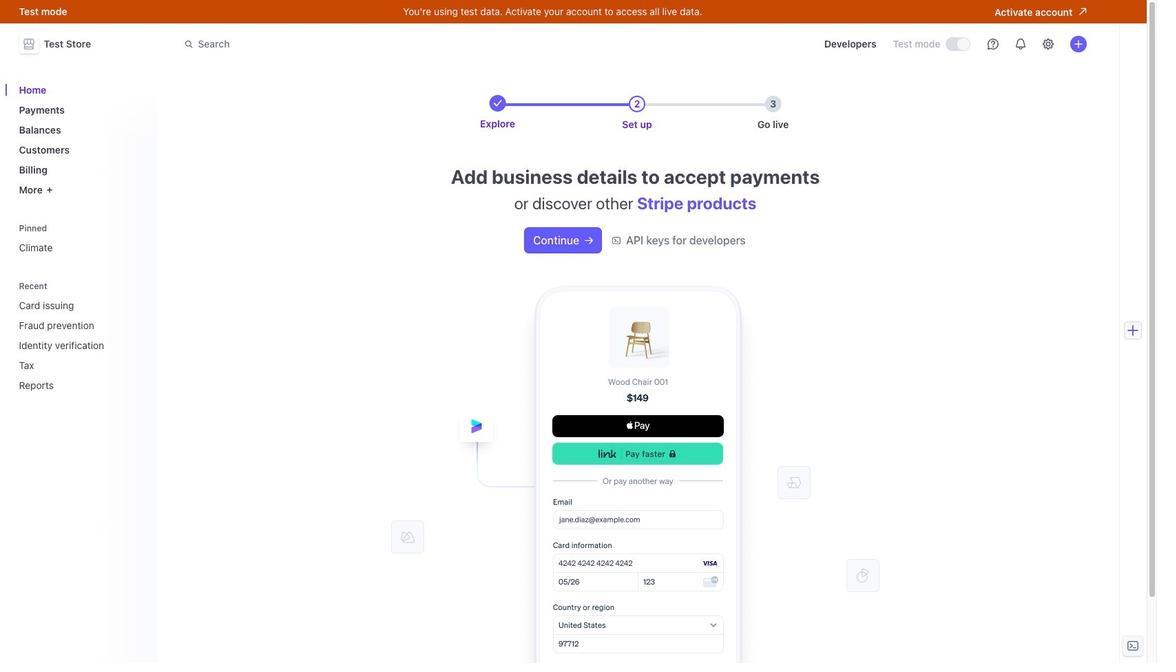 Task type: vqa. For each thing, say whether or not it's contained in the screenshot.
none of the above at the left of the page
no



Task type: locate. For each thing, give the bounding box(es) containing it.
None search field
[[176, 31, 565, 57]]

core navigation links element
[[13, 79, 148, 201]]

notifications image
[[1015, 39, 1026, 50]]

svg image
[[585, 237, 593, 245]]

2 recent element from the top
[[13, 294, 148, 397]]

recent element
[[13, 277, 148, 397], [13, 294, 148, 397]]

edit pins image
[[135, 224, 143, 232]]



Task type: describe. For each thing, give the bounding box(es) containing it.
1 recent element from the top
[[13, 277, 148, 397]]

clear history image
[[135, 282, 143, 290]]

Search text field
[[176, 31, 565, 57]]

Test mode checkbox
[[946, 38, 970, 50]]

settings image
[[1043, 39, 1054, 50]]

pinned element
[[13, 219, 148, 259]]

help image
[[987, 39, 998, 50]]



